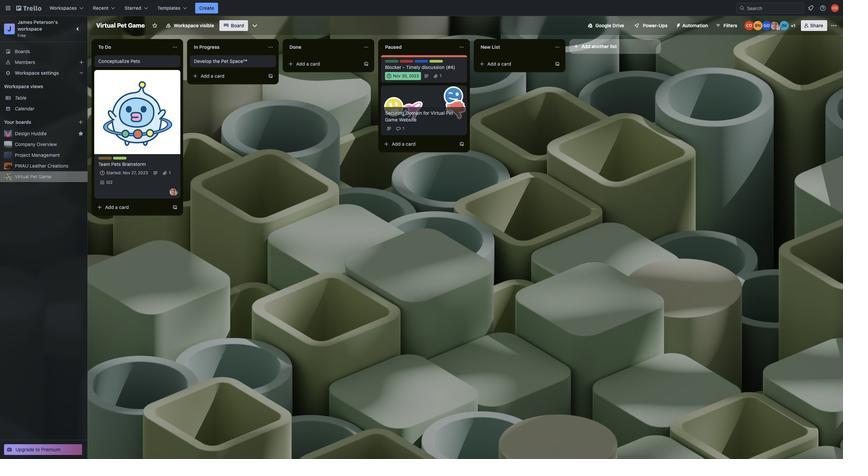 Task type: locate. For each thing, give the bounding box(es) containing it.
google drive icon image
[[588, 23, 593, 28]]

develop
[[194, 58, 212, 64]]

0 horizontal spatial pets
[[111, 161, 121, 167]]

workspace settings
[[15, 70, 59, 76]]

pets for conceptualize
[[131, 58, 140, 64]]

0 horizontal spatial virtual
[[15, 174, 29, 180]]

(#4)
[[446, 64, 456, 70]]

workspace inside 'popup button'
[[15, 70, 40, 76]]

blocker left - at the top left
[[385, 64, 402, 70]]

game down the securing
[[385, 117, 398, 123]]

1 horizontal spatial james peterson (jamespeterson93) image
[[771, 21, 781, 30]]

color: green, title: "goal" element
[[385, 60, 399, 65]]

0 vertical spatial workspace
[[174, 23, 199, 28]]

design huddle link
[[15, 130, 75, 137]]

0 vertical spatial pets
[[131, 58, 140, 64]]

add a card down website
[[392, 141, 416, 147]]

In Progress text field
[[190, 42, 264, 53]]

create from template… image for done
[[364, 61, 369, 67]]

james peterson's workspace link
[[18, 19, 59, 32]]

laugh image
[[442, 84, 466, 108]]

project
[[15, 152, 30, 158]]

pet down laugh image
[[446, 110, 454, 116]]

nov left 27,
[[123, 170, 130, 175]]

your boards with 5 items element
[[4, 118, 68, 126]]

workspace down members
[[15, 70, 40, 76]]

create from template… image
[[364, 61, 369, 67], [555, 61, 561, 67], [268, 73, 274, 79], [459, 141, 465, 147], [172, 205, 178, 210]]

workspace up "table"
[[4, 84, 29, 89]]

1 down discussion
[[440, 73, 442, 78]]

game down pwau leather creations
[[39, 174, 51, 180]]

1 horizontal spatial team
[[113, 157, 124, 162]]

0 vertical spatial virtual pet game
[[96, 22, 145, 29]]

workspace
[[174, 23, 199, 28], [15, 70, 40, 76], [4, 84, 29, 89]]

2 vertical spatial workspace
[[4, 84, 29, 89]]

list
[[611, 43, 617, 49]]

0 horizontal spatial game
[[39, 174, 51, 180]]

add a card button for done
[[286, 59, 361, 69]]

2 horizontal spatial game
[[385, 117, 398, 123]]

add a card
[[296, 61, 320, 67], [488, 61, 512, 67], [201, 73, 225, 79], [392, 141, 416, 147], [105, 204, 129, 210]]

workspaces
[[50, 5, 77, 11]]

pet
[[117, 22, 127, 29], [221, 58, 229, 64], [446, 110, 454, 116], [30, 174, 37, 180]]

add a card for done
[[296, 61, 320, 67]]

card for paused
[[406, 141, 416, 147]]

virtual pet game down 'starred'
[[96, 22, 145, 29]]

a
[[307, 61, 309, 67], [498, 61, 501, 67], [211, 73, 214, 79], [402, 141, 405, 147], [115, 204, 118, 210]]

automation
[[683, 23, 709, 28]]

virtual pet game down leather
[[15, 174, 51, 180]]

add a card button for in progress
[[190, 71, 265, 82]]

blocker - timely discussion (#4)
[[385, 64, 456, 70]]

company overview link
[[15, 141, 84, 148]]

the
[[213, 58, 220, 64]]

1 vertical spatial workspace
[[15, 70, 40, 76]]

website
[[399, 117, 417, 123]]

1 vertical spatial game
[[385, 117, 398, 123]]

add left 'another'
[[582, 43, 591, 49]]

share button
[[802, 20, 828, 31]]

add a card down the
[[201, 73, 225, 79]]

blocker fyi
[[400, 60, 421, 65]]

1 down team pets brainstorm link
[[169, 170, 171, 175]]

add down website
[[392, 141, 401, 147]]

1 horizontal spatial game
[[128, 22, 145, 29]]

virtual pet game
[[96, 22, 145, 29], [15, 174, 51, 180]]

domain
[[406, 110, 422, 116]]

add a card down 2
[[105, 204, 129, 210]]

1 horizontal spatial nov
[[393, 73, 401, 78]]

goal
[[385, 60, 394, 65]]

gary orlando (garyorlando) image
[[763, 21, 772, 30]]

0 notifications image
[[807, 4, 816, 12]]

add down develop
[[201, 73, 210, 79]]

add a card button down develop the pet space™️ link
[[190, 71, 265, 82]]

company overview
[[15, 141, 57, 147]]

0 horizontal spatial 2023
[[138, 170, 148, 175]]

pet right the
[[221, 58, 229, 64]]

add a card button down 2
[[94, 202, 170, 213]]

1 horizontal spatial 2023
[[409, 73, 419, 78]]

open information menu image
[[820, 5, 827, 11]]

nov left 30,
[[393, 73, 401, 78]]

boards
[[15, 49, 30, 54]]

add a card button down the new list text field
[[477, 59, 552, 69]]

+ 1
[[792, 23, 796, 28]]

card
[[310, 61, 320, 67], [502, 61, 512, 67], [215, 73, 225, 79], [406, 141, 416, 147], [119, 204, 129, 210]]

new
[[481, 44, 491, 50]]

started:
[[106, 170, 122, 175]]

0 vertical spatial virtual
[[96, 22, 116, 29]]

done
[[290, 44, 302, 50]]

0 vertical spatial nov
[[393, 73, 401, 78]]

0 / 2
[[106, 180, 113, 185]]

customize views image
[[252, 22, 258, 29]]

space™️
[[230, 58, 247, 64]]

share
[[811, 23, 824, 28]]

pet inside securing domain for virtual pet game website
[[446, 110, 454, 116]]

workspace inside button
[[174, 23, 199, 28]]

power-
[[643, 23, 659, 28]]

add down 0 / 2
[[105, 204, 114, 210]]

settings
[[41, 70, 59, 76]]

workspace for workspace visible
[[174, 23, 199, 28]]

1 vertical spatial virtual pet game
[[15, 174, 51, 180]]

0 horizontal spatial virtual pet game
[[15, 174, 51, 180]]

0 vertical spatial 2023
[[409, 73, 419, 78]]

team left task
[[113, 157, 124, 162]]

workspace navigation collapse icon image
[[73, 24, 83, 34]]

game
[[128, 22, 145, 29], [385, 117, 398, 123], [39, 174, 51, 180]]

securing domain for virtual pet game website
[[385, 110, 454, 123]]

templates
[[158, 5, 181, 11]]

virtual right for at top
[[431, 110, 445, 116]]

recent
[[93, 5, 109, 11]]

To Do text field
[[94, 42, 168, 53]]

2023 down timely
[[409, 73, 419, 78]]

recent button
[[89, 3, 119, 13]]

blocker
[[400, 60, 415, 65], [385, 64, 402, 70]]

team pets brainstorm
[[98, 161, 146, 167]]

pets up started: at left
[[111, 161, 121, 167]]

1 horizontal spatial pets
[[131, 58, 140, 64]]

blocker for blocker fyi
[[400, 60, 415, 65]]

workspace settings button
[[0, 68, 88, 78]]

card for to do
[[119, 204, 129, 210]]

2023
[[409, 73, 419, 78], [138, 170, 148, 175]]

christina overa (christinaovera) image
[[745, 21, 754, 30]]

team down color: yellow, title: none icon
[[98, 161, 110, 167]]

Paused text field
[[381, 42, 455, 53]]

add a card button down website
[[381, 139, 457, 150]]

members
[[15, 59, 35, 65]]

add a card button for to do
[[94, 202, 170, 213]]

1 horizontal spatial virtual
[[96, 22, 116, 29]]

1 vertical spatial nov
[[123, 170, 130, 175]]

add a card down done
[[296, 61, 320, 67]]

pets for team
[[111, 161, 121, 167]]

star or unstar board image
[[152, 23, 158, 28]]

workspace for workspace views
[[4, 84, 29, 89]]

virtual down pwau
[[15, 174, 29, 180]]

blocker - timely discussion (#4) link
[[385, 64, 463, 71]]

0 vertical spatial game
[[128, 22, 145, 29]]

pet down 'starred'
[[117, 22, 127, 29]]

in
[[194, 44, 198, 50]]

2 horizontal spatial virtual
[[431, 110, 445, 116]]

paused
[[385, 44, 402, 50]]

workspace views
[[4, 84, 43, 89]]

game inside text field
[[128, 22, 145, 29]]

27,
[[132, 170, 137, 175]]

1 vertical spatial pets
[[111, 161, 121, 167]]

pets down 'to do' text box
[[131, 58, 140, 64]]

primary element
[[0, 0, 844, 16]]

1 vertical spatial virtual
[[431, 110, 445, 116]]

add a card for in progress
[[201, 73, 225, 79]]

board
[[231, 23, 244, 28]]

drive
[[613, 23, 625, 28]]

google drive button
[[584, 20, 629, 31]]

blocker left fyi
[[400, 60, 415, 65]]

ben nelson (bennelson96) image
[[754, 21, 763, 30]]

1 vertical spatial james peterson (jamespeterson93) image
[[170, 188, 178, 196]]

team
[[113, 157, 124, 162], [98, 161, 110, 167]]

game down starred popup button
[[128, 22, 145, 29]]

Search field
[[745, 3, 804, 13]]

color: yellow, title: none image
[[98, 157, 112, 160]]

workspace left visible
[[174, 23, 199, 28]]

2023 inside option
[[409, 73, 419, 78]]

add for to do
[[105, 204, 114, 210]]

Board name text field
[[93, 20, 148, 31]]

2023 right 27,
[[138, 170, 148, 175]]

boards link
[[0, 46, 88, 57]]

to
[[98, 44, 104, 50]]

virtual down 'recent' "dropdown button"
[[96, 22, 116, 29]]

your
[[4, 119, 14, 125]]

add a card button down done text field
[[286, 59, 361, 69]]

add down done
[[296, 61, 305, 67]]

james peterson (jamespeterson93) image
[[771, 21, 781, 30], [170, 188, 178, 196]]

to do
[[98, 44, 111, 50]]

for
[[424, 110, 430, 116]]

1 vertical spatial 2023
[[138, 170, 148, 175]]

starred
[[125, 5, 141, 11]]

add for done
[[296, 61, 305, 67]]

board link
[[220, 20, 248, 31]]

add
[[582, 43, 591, 49], [296, 61, 305, 67], [488, 61, 497, 67], [201, 73, 210, 79], [392, 141, 401, 147], [105, 204, 114, 210]]

create from template… image for in progress
[[268, 73, 274, 79]]

Done text field
[[286, 42, 360, 53]]

0 horizontal spatial team
[[98, 161, 110, 167]]

virtual pet game inside virtual pet game text field
[[96, 22, 145, 29]]

1 horizontal spatial virtual pet game
[[96, 22, 145, 29]]

color: red, title: "blocker" element
[[400, 60, 415, 65]]



Task type: vqa. For each thing, say whether or not it's contained in the screenshot.
board "image" on the left
no



Task type: describe. For each thing, give the bounding box(es) containing it.
conceptualize pets
[[98, 58, 140, 64]]

project management
[[15, 152, 60, 158]]

upgrade
[[15, 447, 34, 453]]

power-ups
[[643, 23, 668, 28]]

0 horizontal spatial james peterson (jamespeterson93) image
[[170, 188, 178, 196]]

table
[[15, 95, 26, 101]]

pet inside text field
[[117, 22, 127, 29]]

upgrade to premium link
[[4, 445, 82, 455]]

create button
[[195, 3, 218, 13]]

conceptualize
[[98, 58, 129, 64]]

add board image
[[78, 120, 84, 125]]

2 vertical spatial virtual
[[15, 174, 29, 180]]

1 down website
[[403, 126, 405, 131]]

james peterson's workspace free
[[18, 19, 59, 38]]

2 vertical spatial game
[[39, 174, 51, 180]]

free
[[18, 33, 26, 38]]

2
[[110, 180, 113, 185]]

james
[[18, 19, 32, 25]]

develop the pet space™️ link
[[194, 58, 272, 65]]

huddle
[[31, 131, 47, 136]]

peterson's
[[34, 19, 58, 25]]

timely
[[406, 64, 421, 70]]

starred icon image
[[78, 131, 84, 136]]

leather
[[30, 163, 46, 169]]

game inside securing domain for virtual pet game website
[[385, 117, 398, 123]]

color: blue, title: "fyi" element
[[415, 60, 428, 65]]

team for team task
[[113, 157, 124, 162]]

develop the pet space™️
[[194, 58, 247, 64]]

workspace for workspace settings
[[15, 70, 40, 76]]

add another list button
[[570, 39, 662, 54]]

create from template… image for to do
[[172, 205, 178, 210]]

create from template… image for paused
[[459, 141, 465, 147]]

power-ups button
[[630, 20, 672, 31]]

j
[[8, 25, 11, 33]]

a for paused
[[402, 141, 405, 147]]

securing domain for virtual pet game website link
[[385, 110, 463, 123]]

views
[[30, 84, 43, 89]]

virtual pet game link
[[15, 173, 84, 180]]

workspace
[[18, 26, 42, 32]]

card for in progress
[[215, 73, 225, 79]]

upgrade to premium
[[15, 447, 60, 453]]

add a card for to do
[[105, 204, 129, 210]]

virtual inside securing domain for virtual pet game website
[[431, 110, 445, 116]]

add for in progress
[[201, 73, 210, 79]]

team pets brainstorm link
[[98, 161, 177, 168]]

christina overa (christinaovera) image
[[832, 4, 840, 12]]

create
[[199, 5, 214, 11]]

discussion
[[422, 64, 445, 70]]

in progress
[[194, 44, 220, 50]]

add a card down list
[[488, 61, 512, 67]]

pwau
[[15, 163, 29, 169]]

workspace visible
[[174, 23, 214, 28]]

card for done
[[310, 61, 320, 67]]

blocker for blocker - timely discussion (#4)
[[385, 64, 402, 70]]

jeremy miller (jeremymiller198) image
[[780, 21, 789, 30]]

overview
[[37, 141, 57, 147]]

pet down leather
[[30, 174, 37, 180]]

ups
[[659, 23, 668, 28]]

management
[[32, 152, 60, 158]]

-
[[403, 64, 405, 70]]

company
[[15, 141, 35, 147]]

+
[[792, 23, 794, 28]]

filters
[[724, 23, 738, 28]]

another
[[592, 43, 609, 49]]

calendar link
[[15, 105, 84, 112]]

this member is an admin of this board. image
[[777, 27, 780, 30]]

workspace visible button
[[162, 20, 218, 31]]

virtual pet game inside virtual pet game link
[[15, 174, 51, 180]]

brainstorm
[[122, 161, 146, 167]]

task
[[125, 157, 134, 162]]

search image
[[740, 5, 745, 11]]

show menu image
[[831, 22, 838, 29]]

your boards
[[4, 119, 31, 125]]

securing
[[385, 110, 405, 116]]

started: nov 27, 2023
[[106, 170, 148, 175]]

visible
[[200, 23, 214, 28]]

conceptualize pets link
[[98, 58, 177, 65]]

a for to do
[[115, 204, 118, 210]]

back to home image
[[16, 3, 41, 13]]

to
[[36, 447, 40, 453]]

automation button
[[674, 20, 713, 31]]

/
[[109, 180, 110, 185]]

calendar
[[15, 106, 34, 111]]

color: bold lime, title: "team task" element
[[113, 157, 134, 162]]

New List text field
[[477, 42, 551, 53]]

premium
[[41, 447, 60, 453]]

pwau leather creations
[[15, 163, 68, 169]]

design huddle
[[15, 131, 47, 136]]

add a card button for paused
[[381, 139, 457, 150]]

creations
[[48, 163, 68, 169]]

nov 30, 2023
[[393, 73, 419, 78]]

j link
[[4, 24, 15, 34]]

nov inside nov 30, 2023 option
[[393, 73, 401, 78]]

design
[[15, 131, 30, 136]]

virtual inside text field
[[96, 22, 116, 29]]

1 right jeremy miller (jeremymiller198) image
[[794, 23, 796, 28]]

starred button
[[121, 3, 152, 13]]

0 horizontal spatial nov
[[123, 170, 130, 175]]

boards
[[16, 119, 31, 125]]

google drive
[[596, 23, 625, 28]]

google
[[596, 23, 612, 28]]

team for team pets brainstorm
[[98, 161, 110, 167]]

a for done
[[307, 61, 309, 67]]

30,
[[402, 73, 408, 78]]

list
[[492, 44, 501, 50]]

color: bold lime, title: none image
[[430, 60, 443, 63]]

progress
[[199, 44, 220, 50]]

0 vertical spatial james peterson (jamespeterson93) image
[[771, 21, 781, 30]]

fyi
[[415, 60, 421, 65]]

templates button
[[154, 3, 191, 13]]

add for paused
[[392, 141, 401, 147]]

sm image
[[674, 20, 683, 30]]

add inside button
[[582, 43, 591, 49]]

members link
[[0, 57, 88, 68]]

new list
[[481, 44, 501, 50]]

add a card for paused
[[392, 141, 416, 147]]

pwau leather creations link
[[15, 163, 84, 169]]

a for in progress
[[211, 73, 214, 79]]

filters button
[[714, 20, 740, 31]]

add down new list
[[488, 61, 497, 67]]

project management link
[[15, 152, 84, 159]]

Nov 30, 2023 checkbox
[[385, 72, 421, 80]]



